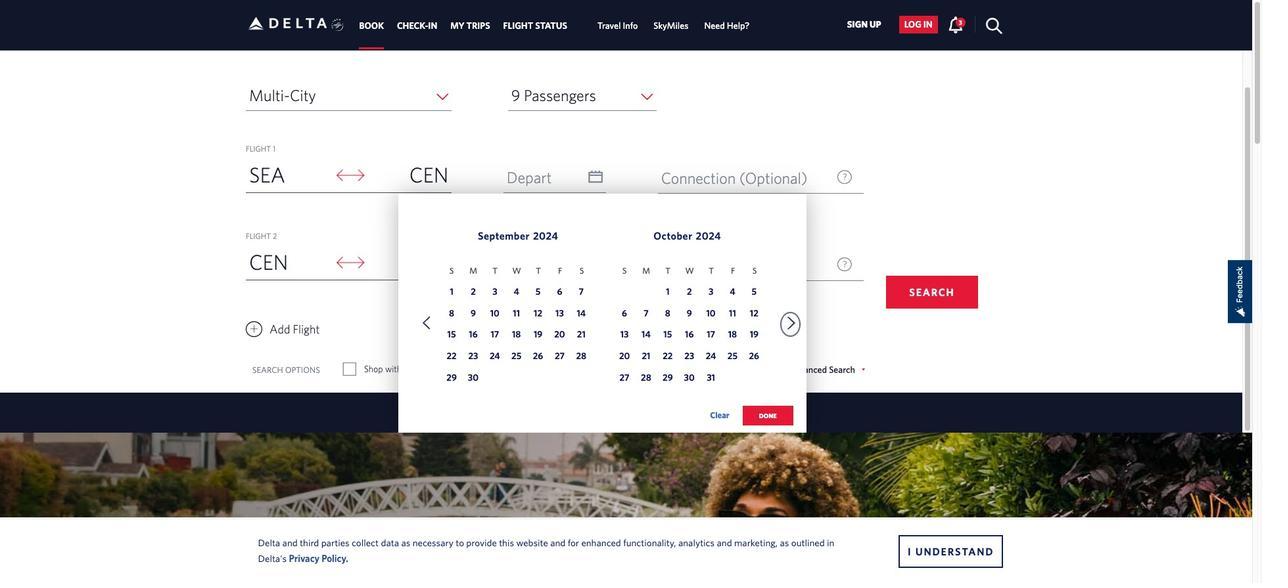 Task type: vqa. For each thing, say whether or not it's contained in the screenshot.


Task type: locate. For each thing, give the bounding box(es) containing it.
1 horizontal spatial 2 link
[[681, 284, 698, 302]]

i
[[908, 546, 912, 558]]

28 link
[[573, 349, 590, 366], [638, 371, 655, 388]]

3
[[959, 18, 963, 26], [493, 286, 497, 297], [709, 286, 714, 297]]

0 horizontal spatial m
[[470, 266, 477, 276]]

skyteam image
[[331, 4, 344, 46]]

9 inside "field"
[[511, 86, 520, 105]]

connection for cen
[[661, 169, 736, 187]]

0 horizontal spatial 2
[[273, 231, 277, 241]]

and right "analytics"
[[717, 538, 732, 549]]

0 vertical spatial in
[[924, 19, 933, 30]]

2 5 link from the left
[[746, 284, 763, 302]]

m for october
[[643, 266, 650, 276]]

2 vertical spatial flight
[[293, 323, 320, 337]]

0 vertical spatial connection
[[661, 169, 736, 187]]

and left for
[[550, 538, 566, 549]]

0 horizontal spatial w
[[513, 266, 521, 276]]

14
[[577, 308, 586, 319], [642, 330, 651, 340]]

10 up refundable
[[490, 308, 500, 319]]

1 horizontal spatial 14 link
[[638, 328, 655, 345]]

2 15 link from the left
[[659, 328, 677, 345]]

1 m from the left
[[470, 266, 477, 276]]

2 10 link from the left
[[703, 306, 720, 323]]

1 11 link from the left
[[508, 306, 525, 323]]

2 29 link from the left
[[659, 371, 677, 388]]

3 down 'october 2024'
[[709, 286, 714, 297]]

w down 'october 2024'
[[686, 266, 694, 276]]

1 horizontal spatial search
[[910, 287, 955, 299]]

25
[[512, 351, 522, 362], [728, 351, 738, 362]]

1 22 link from the left
[[443, 349, 460, 366]]

2024 right the september
[[533, 230, 558, 242]]

2 2 link from the left
[[681, 284, 698, 302]]

0 horizontal spatial 15 link
[[443, 328, 460, 345]]

tab list containing book
[[353, 0, 758, 50]]

25 up clear at the bottom of the page
[[728, 351, 738, 362]]

30 link left 31 link on the bottom right of page
[[681, 371, 698, 388]]

1 25 from the left
[[512, 351, 522, 362]]

1 5 from the left
[[536, 286, 541, 297]]

delta and third parties collect data as necessary to provide this website and for enhanced functionality, analytics and marketing, as outlined in delta's
[[258, 538, 835, 565]]

1 11 from the left
[[513, 308, 520, 319]]

0 horizontal spatial 27
[[555, 351, 565, 362]]

connection
[[661, 169, 736, 187], [661, 256, 736, 275]]

(optional)
[[740, 169, 808, 187], [740, 256, 808, 275]]

5
[[536, 286, 541, 297], [752, 286, 757, 297]]

0 vertical spatial 6 link
[[551, 284, 568, 302]]

1 19 link from the left
[[530, 328, 547, 345]]

1 8 from the left
[[449, 308, 454, 319]]

as left outlined
[[780, 538, 789, 549]]

2 22 from the left
[[663, 351, 673, 362]]

1 5 link from the left
[[530, 284, 547, 302]]

0 horizontal spatial 4 link
[[508, 284, 525, 302]]

book tab panel
[[0, 46, 1243, 440]]

4 link for september 2024
[[508, 284, 525, 302]]

1 vertical spatial 14 link
[[638, 328, 655, 345]]

8 link
[[443, 306, 460, 323], [659, 306, 677, 323]]

october
[[654, 230, 693, 242]]

1 horizontal spatial 20
[[619, 351, 630, 362]]

1 for september
[[450, 286, 454, 297]]

2024 right october
[[696, 230, 721, 242]]

connection down 'october 2024'
[[661, 256, 736, 275]]

1 2024 from the left
[[533, 230, 558, 242]]

17 link up refundable
[[486, 328, 504, 345]]

0 horizontal spatial 18
[[512, 330, 521, 340]]

1 up sea
[[273, 144, 276, 153]]

t down the september 2024
[[536, 266, 541, 276]]

enhanced
[[582, 538, 621, 549]]

28 link left 31 link on the bottom right of page
[[638, 371, 655, 388]]

2 29 from the left
[[663, 373, 673, 383]]

1 horizontal spatial 8
[[665, 308, 671, 319]]

0 vertical spatial 21
[[577, 330, 586, 340]]

13 link
[[551, 306, 568, 323], [616, 328, 633, 345]]

1 horizontal spatial 15 link
[[659, 328, 677, 345]]

1 down october
[[666, 286, 670, 297]]

1 connection (optional) from the top
[[661, 169, 808, 187]]

1 24 link from the left
[[486, 349, 504, 366]]

flight for cen
[[246, 231, 271, 241]]

1 link for september
[[443, 284, 460, 302]]

14 for 14 link to the left
[[577, 308, 586, 319]]

0 horizontal spatial 24 link
[[486, 349, 504, 366]]

2 2024 from the left
[[696, 230, 721, 242]]

1 horizontal spatial 18
[[728, 330, 737, 340]]

1 connection (optional) link from the top
[[658, 163, 864, 194]]

w down the september 2024
[[513, 266, 521, 276]]

2 4 from the left
[[730, 286, 736, 297]]

1 18 from the left
[[512, 330, 521, 340]]

1 horizontal spatial 4 link
[[724, 284, 741, 302]]

1 horizontal spatial 3 link
[[703, 284, 720, 302]]

add flight
[[270, 323, 320, 337]]

1 23 from the left
[[468, 351, 478, 362]]

for
[[568, 538, 579, 549]]

1 horizontal spatial 7
[[644, 308, 649, 319]]

25 link
[[508, 349, 525, 366], [724, 349, 741, 366]]

1 horizontal spatial 24 link
[[703, 349, 720, 366]]

parties
[[321, 538, 350, 549]]

2
[[273, 231, 277, 241], [471, 286, 476, 297], [687, 286, 692, 297]]

0 vertical spatial connection (optional)
[[661, 169, 808, 187]]

1 15 from the left
[[448, 330, 456, 340]]

1 horizontal spatial w
[[686, 266, 694, 276]]

flight up sea
[[246, 144, 271, 153]]

5 link for october 2024
[[746, 284, 763, 302]]

t down the september
[[493, 266, 498, 276]]

26 link right refundable
[[530, 349, 547, 366]]

0 horizontal spatial 23
[[468, 351, 478, 362]]

1 23 link from the left
[[465, 349, 482, 366]]

0 horizontal spatial 17 link
[[486, 328, 504, 345]]

0 horizontal spatial 16 link
[[465, 328, 482, 345]]

connection (optional) link
[[658, 163, 864, 194], [658, 251, 864, 281]]

t down 'october 2024'
[[709, 266, 714, 276]]

book link
[[359, 14, 384, 38]]

flight
[[246, 144, 271, 153], [246, 231, 271, 241], [293, 323, 320, 337]]

23 link
[[465, 349, 482, 366], [681, 349, 698, 366]]

1 horizontal spatial 30 link
[[681, 371, 698, 388]]

10 link
[[486, 306, 504, 323], [703, 306, 720, 323]]

9 Passengers field
[[508, 80, 657, 111]]

1 12 from the left
[[534, 308, 543, 319]]

0 horizontal spatial 8
[[449, 308, 454, 319]]

0 horizontal spatial as
[[401, 538, 411, 549]]

30 right ​
[[468, 373, 479, 383]]

in inside delta and third parties collect data as necessary to provide this website and for enhanced functionality, analytics and marketing, as outlined in delta's
[[827, 538, 835, 549]]

30 link
[[465, 371, 482, 388], [681, 371, 698, 388]]

16 link
[[465, 328, 482, 345], [681, 328, 698, 345]]

calendar expanded, use arrow keys to select date application
[[398, 194, 807, 440]]

9 for 2nd 9 link from right
[[471, 308, 476, 319]]

and left third
[[282, 538, 298, 549]]

1 vertical spatial 28
[[641, 373, 652, 383]]

2 10 from the left
[[707, 308, 716, 319]]

cen
[[410, 162, 449, 187], [249, 250, 288, 274]]

25 link left fares
[[508, 349, 525, 366]]

w for september
[[513, 266, 521, 276]]

as right data
[[401, 538, 411, 549]]

1 horizontal spatial 22 link
[[659, 349, 677, 366]]

1 vertical spatial 7 link
[[638, 306, 655, 323]]

refundable
[[481, 364, 524, 375]]

connection (optional) for cen
[[661, 169, 808, 187]]

0 horizontal spatial 24
[[490, 351, 500, 362]]

log in button
[[899, 16, 938, 33]]

29 link
[[443, 371, 460, 388], [659, 371, 677, 388]]

14 link
[[573, 306, 590, 323], [638, 328, 655, 345]]

0 horizontal spatial 13
[[556, 308, 564, 319]]

m for september
[[470, 266, 477, 276]]

1 17 from the left
[[491, 330, 499, 340]]

0 horizontal spatial 27 link
[[551, 349, 568, 366]]

27 for bottommost 27 link
[[620, 373, 630, 383]]

4 t from the left
[[709, 266, 714, 276]]

search for search
[[910, 287, 955, 299]]

f for september 2024
[[558, 266, 562, 276]]

None text field
[[503, 162, 606, 193], [503, 250, 606, 281], [503, 162, 606, 193], [503, 250, 606, 281]]

3 link
[[948, 16, 966, 33], [486, 284, 504, 302], [703, 284, 720, 302]]

3 down the september
[[493, 286, 497, 297]]

28
[[576, 351, 587, 362], [641, 373, 652, 383]]

0 horizontal spatial 4
[[514, 286, 519, 297]]

0 horizontal spatial 18 link
[[508, 328, 525, 345]]

1 horizontal spatial 15
[[664, 330, 672, 340]]

1 vertical spatial 21
[[642, 351, 651, 362]]

29 link left refundable fares checkbox
[[443, 371, 460, 388]]

2 and from the left
[[550, 538, 566, 549]]

check-in link
[[397, 14, 437, 38]]

27 link
[[551, 349, 568, 366], [616, 371, 633, 388]]

in right the log
[[924, 19, 933, 30]]

2 m from the left
[[643, 266, 650, 276]]

0 vertical spatial connection (optional) link
[[658, 163, 864, 194]]

add flight button
[[246, 320, 320, 340]]

3 link down 'october 2024'
[[703, 284, 720, 302]]

2 26 from the left
[[749, 351, 760, 362]]

2 (optional) from the top
[[740, 256, 808, 275]]

2 15 from the left
[[664, 330, 672, 340]]

2 17 from the left
[[707, 330, 715, 340]]

connection (optional)
[[661, 169, 808, 187], [661, 256, 808, 275]]

flight for sea
[[246, 144, 271, 153]]

1 horizontal spatial 25
[[728, 351, 738, 362]]

2 link down 'october 2024'
[[681, 284, 698, 302]]

delta's
[[258, 553, 287, 565]]

5 for october 2024
[[752, 286, 757, 297]]

1 horizontal spatial as
[[780, 538, 789, 549]]

19 link
[[530, 328, 547, 345], [746, 328, 763, 345]]

1 horizontal spatial 27
[[620, 373, 630, 383]]

tab list
[[353, 0, 758, 50]]

october 2024
[[654, 230, 721, 242]]

2 link down the september
[[465, 284, 482, 302]]

24 link
[[486, 349, 504, 366], [703, 349, 720, 366]]

1 29 from the left
[[447, 373, 457, 383]]

25 link up clear at the bottom of the page
[[724, 349, 741, 366]]

0 vertical spatial flight
[[246, 144, 271, 153]]

log
[[905, 19, 922, 30]]

21 link
[[573, 328, 590, 345], [638, 349, 655, 366]]

10 link up refundable
[[486, 306, 504, 323]]

functionality,
[[624, 538, 676, 549]]

9 link
[[465, 306, 482, 323], [681, 306, 698, 323]]

0 horizontal spatial f
[[558, 266, 562, 276]]

17
[[491, 330, 499, 340], [707, 330, 715, 340]]

1 1 link from the left
[[443, 284, 460, 302]]

1 w from the left
[[513, 266, 521, 276]]

to link
[[366, 246, 452, 280]]

1 horizontal spatial 14
[[642, 330, 651, 340]]

10
[[490, 308, 500, 319], [707, 308, 716, 319]]

1 connection from the top
[[661, 169, 736, 187]]

2 1 link from the left
[[659, 284, 677, 302]]

1 horizontal spatial 8 link
[[659, 306, 677, 323]]

26 up fares
[[533, 351, 543, 362]]

1 vertical spatial flight
[[246, 231, 271, 241]]

2 11 from the left
[[729, 308, 736, 319]]

29 for 2nd 29 link from the right
[[447, 373, 457, 383]]

connection up 'october 2024'
[[661, 169, 736, 187]]

0 horizontal spatial 11
[[513, 308, 520, 319]]

1 2 link from the left
[[465, 284, 482, 302]]

1 horizontal spatial 20 link
[[616, 349, 633, 366]]

3 for october 2024
[[709, 286, 714, 297]]

0 horizontal spatial 7 link
[[573, 284, 590, 302]]

1 26 from the left
[[533, 351, 543, 362]]

6
[[557, 286, 563, 297], [622, 308, 627, 319]]

delta air lines image
[[248, 3, 327, 44]]

0 vertical spatial 20 link
[[551, 328, 568, 345]]

2 f from the left
[[731, 266, 735, 276]]

1 f from the left
[[558, 266, 562, 276]]

0 horizontal spatial 29
[[447, 373, 457, 383]]

2 horizontal spatial and
[[717, 538, 732, 549]]

1 10 link from the left
[[486, 306, 504, 323]]

0 horizontal spatial 9
[[471, 308, 476, 319]]

0 horizontal spatial 21
[[577, 330, 586, 340]]

0 horizontal spatial 19
[[534, 330, 543, 340]]

need help? link
[[705, 14, 750, 38]]

2 8 link from the left
[[659, 306, 677, 323]]

1 horizontal spatial 3
[[709, 286, 714, 297]]

1 link down october
[[659, 284, 677, 302]]

f
[[558, 266, 562, 276], [731, 266, 735, 276]]

10 up 31
[[707, 308, 716, 319]]

sign up
[[847, 19, 882, 30]]

26 up done
[[749, 351, 760, 362]]

1 4 from the left
[[514, 286, 519, 297]]

1 horizontal spatial 7 link
[[638, 306, 655, 323]]

connection (optional) for to
[[661, 256, 808, 275]]

3 link right log in button in the top right of the page
[[948, 16, 966, 33]]

1 horizontal spatial and
[[550, 538, 566, 549]]

in
[[924, 19, 933, 30], [827, 538, 835, 549]]

2 19 link from the left
[[746, 328, 763, 345]]

0 horizontal spatial 19 link
[[530, 328, 547, 345]]

1 horizontal spatial 17
[[707, 330, 715, 340]]

14 for the right 14 link
[[642, 330, 651, 340]]

0 horizontal spatial 14
[[577, 308, 586, 319]]

24 up 31
[[706, 351, 716, 362]]

with
[[385, 364, 402, 375]]

29 left refundable fares checkbox
[[447, 373, 457, 383]]

0 horizontal spatial 26 link
[[530, 349, 547, 366]]

8
[[449, 308, 454, 319], [665, 308, 671, 319]]

1 horizontal spatial 5
[[752, 286, 757, 297]]

1 8 link from the left
[[443, 306, 460, 323]]

10 link up 31
[[703, 306, 720, 323]]

search inside button
[[910, 287, 955, 299]]

sea link
[[246, 158, 332, 193]]

2 connection (optional) link from the top
[[658, 251, 864, 281]]

1 horizontal spatial 24
[[706, 351, 716, 362]]

24 link up 31
[[703, 349, 720, 366]]

1 10 from the left
[[490, 308, 500, 319]]

in right outlined
[[827, 538, 835, 549]]

m
[[470, 266, 477, 276], [643, 266, 650, 276]]

travel info link
[[598, 14, 638, 38]]

my trips link
[[451, 14, 490, 38]]

0 vertical spatial 7
[[579, 286, 584, 297]]

my trips
[[451, 21, 490, 31]]

2 4 link from the left
[[724, 284, 741, 302]]

22 for first "22" link
[[447, 351, 457, 362]]

6 for 6 link to the right
[[622, 308, 627, 319]]

26 link
[[530, 349, 547, 366], [746, 349, 763, 366]]

4 link
[[508, 284, 525, 302], [724, 284, 741, 302]]

3 and from the left
[[717, 538, 732, 549]]

1 26 link from the left
[[530, 349, 547, 366]]

flight right add
[[293, 323, 320, 337]]

0 horizontal spatial search
[[252, 365, 283, 375]]

t down october
[[666, 266, 671, 276]]

1 horizontal spatial 5 link
[[746, 284, 763, 302]]

1 horizontal spatial 9 link
[[681, 306, 698, 323]]

this
[[499, 538, 514, 549]]

0 horizontal spatial 3 link
[[486, 284, 504, 302]]

advanced
[[789, 365, 827, 375]]

2 5 from the left
[[752, 286, 757, 297]]

1 19 from the left
[[534, 330, 543, 340]]

Multi-City field
[[246, 80, 452, 111]]

3 right log in button in the top right of the page
[[959, 18, 963, 26]]

13
[[556, 308, 564, 319], [621, 330, 629, 340]]

flight down sea
[[246, 231, 271, 241]]

1 4 link from the left
[[508, 284, 525, 302]]

travel
[[598, 21, 621, 31]]

17 link up 31
[[703, 328, 720, 345]]

0 horizontal spatial 2024
[[533, 230, 558, 242]]

1 29 link from the left
[[443, 371, 460, 388]]

30 link right ​
[[465, 371, 482, 388]]

1 horizontal spatial 23 link
[[681, 349, 698, 366]]

1 link down the to
[[443, 284, 460, 302]]

0 horizontal spatial 2 link
[[465, 284, 482, 302]]

connection for to
[[661, 256, 736, 275]]

1 down to link
[[450, 286, 454, 297]]

1
[[273, 144, 276, 153], [450, 286, 454, 297], [666, 286, 670, 297]]

26 link left advanced
[[746, 349, 763, 366]]

4
[[514, 286, 519, 297], [730, 286, 736, 297]]

1 horizontal spatial 27 link
[[616, 371, 633, 388]]

17 up refundable
[[491, 330, 499, 340]]

3 link down the september
[[486, 284, 504, 302]]

0 vertical spatial 14 link
[[573, 306, 590, 323]]

1 vertical spatial cen
[[249, 250, 288, 274]]

w for october
[[686, 266, 694, 276]]

1 horizontal spatial 30
[[684, 373, 695, 383]]

i understand button
[[899, 536, 1004, 568]]

10 for second 10 link from left
[[707, 308, 716, 319]]

0 horizontal spatial 22 link
[[443, 349, 460, 366]]

18 link
[[508, 328, 525, 345], [724, 328, 741, 345]]

(optional) for to
[[740, 256, 808, 275]]

Shop with Miles checkbox
[[344, 363, 355, 376]]

privacy policy.
[[289, 553, 349, 565]]

29 left 31
[[663, 373, 673, 383]]

connection (optional) link for to
[[658, 251, 864, 281]]

1 horizontal spatial 6
[[622, 308, 627, 319]]

20 for left 20 link
[[554, 330, 565, 340]]

25 up refundable fares
[[512, 351, 522, 362]]

0 horizontal spatial 1 link
[[443, 284, 460, 302]]

2 11 link from the left
[[724, 306, 741, 323]]

28 link right fares
[[573, 349, 590, 366]]

21 for 21 link to the bottom
[[642, 351, 651, 362]]

24 link right refundable fares checkbox
[[486, 349, 504, 366]]

29 link left 31 link on the bottom right of page
[[659, 371, 677, 388]]

1 horizontal spatial 22
[[663, 351, 673, 362]]

3 s from the left
[[623, 266, 627, 276]]

0 horizontal spatial cen
[[249, 250, 288, 274]]

30
[[468, 373, 479, 383], [684, 373, 695, 383]]

17 up 31
[[707, 330, 715, 340]]

0 horizontal spatial 6 link
[[551, 284, 568, 302]]

24 up refundable
[[490, 351, 500, 362]]

3 link for october 2024
[[703, 284, 720, 302]]

0 vertical spatial 28
[[576, 351, 587, 362]]

13 for 13 link to the right
[[621, 330, 629, 340]]

1 vertical spatial 13 link
[[616, 328, 633, 345]]

t
[[493, 266, 498, 276], [536, 266, 541, 276], [666, 266, 671, 276], [709, 266, 714, 276]]

1 horizontal spatial 18 link
[[724, 328, 741, 345]]

12 link
[[530, 306, 547, 323], [746, 306, 763, 323]]

2 connection from the top
[[661, 256, 736, 275]]

0 horizontal spatial 17
[[491, 330, 499, 340]]

30 left 31
[[684, 373, 695, 383]]

1 22 from the left
[[447, 351, 457, 362]]

2024 for september 2024
[[533, 230, 558, 242]]

s
[[450, 266, 454, 276], [580, 266, 584, 276], [623, 266, 627, 276], [753, 266, 757, 276]]

2 connection (optional) from the top
[[661, 256, 808, 275]]

18
[[512, 330, 521, 340], [728, 330, 737, 340]]

0 horizontal spatial 16
[[469, 330, 478, 340]]

1 horizontal spatial m
[[643, 266, 650, 276]]

1 (optional) from the top
[[740, 169, 808, 187]]



Task type: describe. For each thing, give the bounding box(es) containing it.
1 9 link from the left
[[465, 306, 482, 323]]

search options
[[252, 365, 320, 375]]

analytics
[[679, 538, 715, 549]]

up
[[870, 19, 882, 30]]

2 22 link from the left
[[659, 349, 677, 366]]

to
[[456, 538, 464, 549]]

0 vertical spatial 7 link
[[573, 284, 590, 302]]

0 horizontal spatial 20 link
[[551, 328, 568, 345]]

sign up link
[[842, 16, 887, 33]]

1 30 from the left
[[468, 373, 479, 383]]

31
[[707, 373, 715, 383]]

​
[[448, 364, 450, 375]]

5 for september 2024
[[536, 286, 541, 297]]

third
[[300, 538, 319, 549]]

i understand
[[908, 546, 994, 558]]

4 s from the left
[[753, 266, 757, 276]]

2 18 from the left
[[728, 330, 737, 340]]

2 horizontal spatial 3 link
[[948, 16, 966, 33]]

1 16 link from the left
[[465, 328, 482, 345]]

sea
[[249, 162, 285, 187]]

0 horizontal spatial 1
[[273, 144, 276, 153]]

1 15 link from the left
[[443, 328, 460, 345]]

2 23 link from the left
[[681, 349, 698, 366]]

2 for october
[[687, 286, 692, 297]]

21 for 21 link to the left
[[577, 330, 586, 340]]

privacy policy. link
[[289, 553, 349, 565]]

privacy
[[289, 553, 320, 565]]

(optional) for cen
[[740, 169, 808, 187]]

1 vertical spatial 27 link
[[616, 371, 633, 388]]

f for october 2024
[[731, 266, 735, 276]]

flight
[[503, 21, 533, 31]]

16 for first the 16 link
[[469, 330, 478, 340]]

in inside button
[[924, 19, 933, 30]]

depart
[[507, 168, 552, 187]]

1 17 link from the left
[[486, 328, 504, 345]]

info
[[623, 21, 638, 31]]

policy.
[[322, 553, 349, 565]]

understand
[[916, 546, 994, 558]]

data
[[381, 538, 399, 549]]

3 for september 2024
[[493, 286, 497, 297]]

advanced search link
[[789, 365, 865, 375]]

skymiles
[[654, 21, 689, 31]]

2 26 link from the left
[[746, 349, 763, 366]]

2 horizontal spatial 3
[[959, 18, 963, 26]]

0 horizontal spatial 14 link
[[573, 306, 590, 323]]

2 30 from the left
[[684, 373, 695, 383]]

my
[[451, 21, 465, 31]]

2 30 link from the left
[[681, 371, 698, 388]]

2 link for october
[[681, 284, 698, 302]]

1 30 link from the left
[[465, 371, 482, 388]]

depart button
[[503, 162, 607, 193]]

flight status link
[[503, 14, 567, 38]]

2 18 link from the left
[[724, 328, 741, 345]]

in
[[428, 21, 437, 31]]

2 25 link from the left
[[724, 349, 741, 366]]

multi-city
[[249, 86, 316, 105]]

29 for second 29 link from left
[[663, 373, 673, 383]]

1 s from the left
[[450, 266, 454, 276]]

4 link for october 2024
[[724, 284, 741, 302]]

marketing,
[[735, 538, 778, 549]]

13 for 13 link to the top
[[556, 308, 564, 319]]

outlined
[[792, 538, 825, 549]]

2 24 link from the left
[[703, 349, 720, 366]]

add
[[270, 323, 290, 337]]

6 for 6 link to the top
[[557, 286, 563, 297]]

2 for september
[[471, 286, 476, 297]]

27 for the leftmost 27 link
[[555, 351, 565, 362]]

2 9 link from the left
[[681, 306, 698, 323]]

flight 1
[[246, 144, 276, 153]]

3 link for september 2024
[[486, 284, 504, 302]]

9 passengers
[[511, 86, 596, 105]]

3 t from the left
[[666, 266, 671, 276]]

1 for october
[[666, 286, 670, 297]]

1 horizontal spatial 28
[[641, 373, 652, 383]]

1 horizontal spatial 28 link
[[638, 371, 655, 388]]

skymiles link
[[654, 14, 689, 38]]

to
[[428, 250, 449, 274]]

done
[[759, 412, 777, 420]]

1 25 link from the left
[[508, 349, 525, 366]]

19 for first 19 link from right
[[750, 330, 759, 340]]

19 for second 19 link from the right
[[534, 330, 543, 340]]

passengers
[[524, 86, 596, 105]]

city
[[290, 86, 316, 105]]

9 for 9 passengers
[[511, 86, 520, 105]]

11 for 2nd 11 link from the left
[[729, 308, 736, 319]]

0 vertical spatial 13 link
[[551, 306, 568, 323]]

31 link
[[703, 371, 720, 388]]

15 for 1st "15" link from the right
[[664, 330, 672, 340]]

miles
[[404, 364, 425, 375]]

book
[[359, 21, 384, 31]]

help?
[[727, 21, 750, 31]]

5 link for september 2024
[[530, 284, 547, 302]]

connection (optional) link for cen
[[658, 163, 864, 194]]

17 for second 17 link
[[707, 330, 715, 340]]

26 for second 26 link from the left
[[749, 351, 760, 362]]

september 2024
[[478, 230, 558, 242]]

22 for 2nd "22" link
[[663, 351, 673, 362]]

Refundable Fares checkbox
[[461, 363, 473, 376]]

flight inside the add flight button
[[293, 323, 320, 337]]

2 12 link from the left
[[746, 306, 763, 323]]

clear button
[[710, 406, 730, 426]]

2 17 link from the left
[[703, 328, 720, 345]]

refundable fares
[[481, 364, 545, 375]]

7 for the topmost 7 "link"
[[579, 286, 584, 297]]

need help?
[[705, 21, 750, 31]]

2 25 from the left
[[728, 351, 738, 362]]

website
[[516, 538, 548, 549]]

1 vertical spatial 21 link
[[638, 349, 655, 366]]

1 horizontal spatial cen
[[410, 162, 449, 187]]

26 for 1st 26 link from left
[[533, 351, 543, 362]]

1 horizontal spatial 13 link
[[616, 328, 633, 345]]

1 link for october
[[659, 284, 677, 302]]

search
[[829, 365, 855, 375]]

20 for bottom 20 link
[[619, 351, 630, 362]]

15 for first "15" link
[[448, 330, 456, 340]]

0 horizontal spatial 21 link
[[573, 328, 590, 345]]

shop with miles
[[364, 364, 425, 375]]

1 18 link from the left
[[508, 328, 525, 345]]

16 for second the 16 link from the left
[[685, 330, 694, 340]]

4 for september 2024
[[514, 286, 519, 297]]

clear
[[710, 411, 730, 421]]

2 8 from the left
[[665, 308, 671, 319]]

flight 2
[[246, 231, 277, 241]]

0 horizontal spatial 28
[[576, 351, 587, 362]]

1 24 from the left
[[490, 351, 500, 362]]

done button
[[743, 406, 793, 426]]

shop
[[364, 364, 383, 375]]

2 12 from the left
[[750, 308, 759, 319]]

0 vertical spatial 28 link
[[573, 349, 590, 366]]

september
[[478, 230, 530, 242]]

4 for october 2024
[[730, 286, 736, 297]]

check-in
[[397, 21, 437, 31]]

1 as from the left
[[401, 538, 411, 549]]

11 for 1st 11 link from the left
[[513, 308, 520, 319]]

flight status
[[503, 21, 567, 31]]

2 s from the left
[[580, 266, 584, 276]]

status
[[535, 21, 567, 31]]

log in
[[905, 19, 933, 30]]

travel info
[[598, 21, 638, 31]]

1 vertical spatial 20 link
[[616, 349, 633, 366]]

collect
[[352, 538, 379, 549]]

2 23 from the left
[[685, 351, 695, 362]]

2024 for october 2024
[[696, 230, 721, 242]]

1 and from the left
[[282, 538, 298, 549]]

trips
[[467, 21, 490, 31]]

1 t from the left
[[493, 266, 498, 276]]

provide
[[466, 538, 497, 549]]

17 for first 17 link from left
[[491, 330, 499, 340]]

fares
[[526, 364, 545, 375]]

multi-
[[249, 86, 290, 105]]

necessary
[[413, 538, 454, 549]]

search for search options
[[252, 365, 283, 375]]

sign
[[847, 19, 868, 30]]

10 for second 10 link from the right
[[490, 308, 500, 319]]

2 t from the left
[[536, 266, 541, 276]]

options
[[285, 365, 320, 375]]

2 link for september
[[465, 284, 482, 302]]

need
[[705, 21, 725, 31]]

2 as from the left
[[780, 538, 789, 549]]

7 for the bottommost 7 "link"
[[644, 308, 649, 319]]

delta
[[258, 538, 280, 549]]

1 horizontal spatial 6 link
[[616, 306, 633, 323]]

2 16 link from the left
[[681, 328, 698, 345]]

2 24 from the left
[[706, 351, 716, 362]]

1 12 link from the left
[[530, 306, 547, 323]]

check-
[[397, 21, 428, 31]]

search button
[[886, 276, 978, 309]]

9 for first 9 link from right
[[687, 308, 692, 319]]

advanced search
[[789, 365, 855, 375]]

1 horizontal spatial cen link
[[366, 158, 452, 193]]

1 vertical spatial cen link
[[246, 246, 332, 280]]



